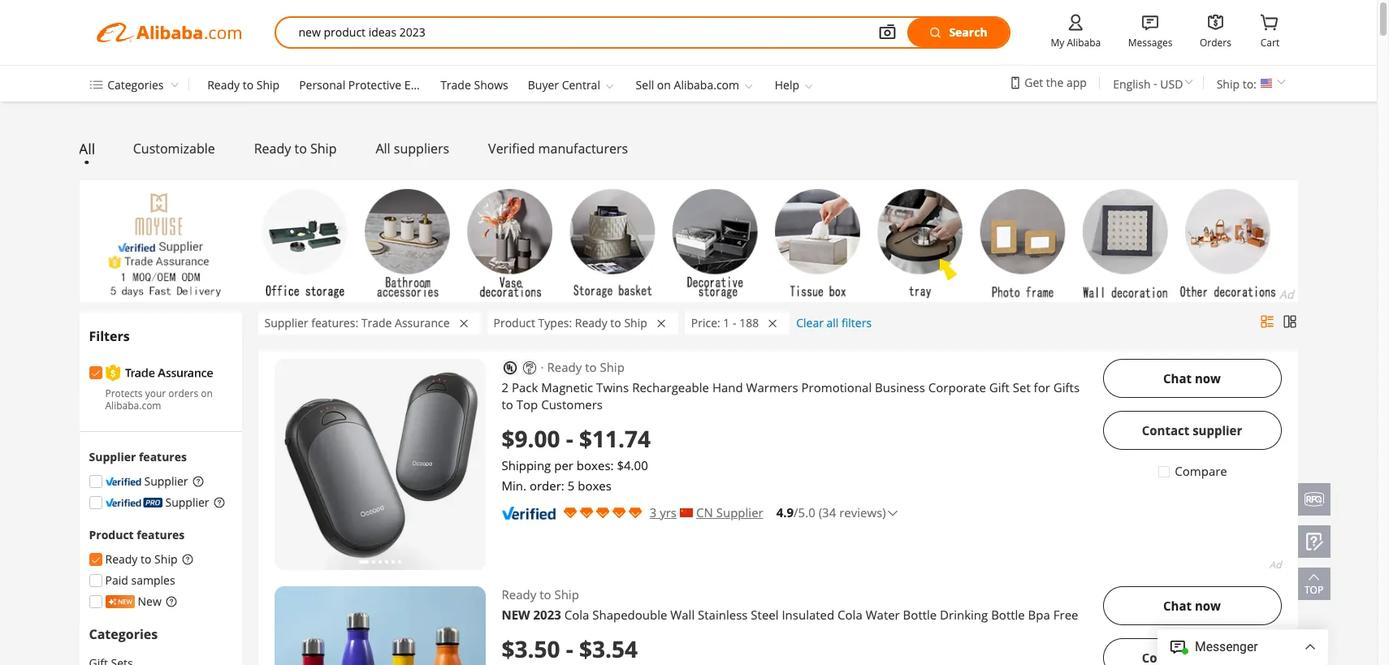 Task type: locate. For each thing, give the bounding box(es) containing it.
get
[[1025, 75, 1043, 90]]

personal protective equipment link
[[299, 77, 463, 93]]

1 vertical spatial features
[[137, 528, 185, 543]]

 messages
[[1128, 11, 1173, 50]]

ready to ship link left "personal"
[[207, 77, 280, 93]]

warmers
[[746, 379, 798, 396]]

supplier
[[1193, 422, 1243, 438]]

clear all filters link
[[796, 315, 872, 331]]

per
[[554, 457, 574, 474]]

ship up samples
[[154, 552, 178, 567]]

- right $3.50
[[566, 634, 573, 665]]

0 horizontal spatial product
[[89, 528, 134, 543]]

my
[[1051, 36, 1065, 50]]

set
[[1013, 379, 1031, 396]]

0 vertical spatial categories
[[107, 77, 164, 92]]

1 vertical spatial trade
[[361, 315, 392, 331]]

category image
[[88, 75, 103, 94]]

protects
[[105, 386, 143, 400]]

ready to ship link for the trade shows link
[[207, 77, 280, 93]]

cola
[[564, 607, 589, 623], [838, 607, 863, 623]]

features for supplier features
[[139, 450, 187, 465]]

shows
[[474, 77, 508, 93]]

arrow down image left 'help'
[[742, 80, 755, 93]]

english - usd
[[1113, 75, 1183, 92]]

all down category image
[[78, 139, 95, 159]]

trade left shows
[[440, 77, 471, 93]]

0 vertical spatial trade
[[440, 77, 471, 93]]

close image for price: 1 - 188
[[769, 318, 777, 330]]

 my alibaba
[[1051, 11, 1101, 50]]

flag us image
[[1260, 77, 1273, 90]]

supplier
[[264, 315, 308, 331], [89, 450, 136, 465], [144, 474, 188, 489], [165, 495, 209, 511], [716, 505, 764, 521]]

- inside $9.00 - $11.74 shipping per boxes: $4.00 min. order: 5 boxes
[[566, 423, 573, 454]]

product for product features
[[89, 528, 134, 543]]

now
[[1195, 370, 1221, 386], [1195, 598, 1221, 614]]

2 chat from the top
[[1164, 598, 1192, 614]]

2 close image from the left
[[769, 318, 777, 330]]

2 now from the top
[[1195, 598, 1221, 614]]

0 horizontal spatial alibaba.com
[[105, 399, 161, 413]]

0 horizontal spatial bottle
[[903, 607, 937, 623]]

chat now
[[1164, 370, 1221, 386], [1164, 598, 1221, 614]]

all for all suppliers
[[376, 140, 391, 158]]

 link
[[1205, 11, 1227, 34]]

customizable link
[[133, 140, 215, 158]]

cola right 2023
[[564, 607, 589, 623]]

ship up 2023
[[554, 587, 579, 603]]

bpa
[[1028, 607, 1051, 623]]

free
[[1054, 607, 1079, 623]]

select image
[[90, 368, 101, 379]]

to down 2
[[502, 397, 513, 413]]

on right orders
[[201, 386, 213, 400]]

mail image
[[449, 607, 469, 626]]

paid samples
[[105, 573, 175, 589]]

filters
[[89, 327, 130, 345]]

close image
[[657, 318, 665, 330]]

chat for first chat now 'link' from the bottom
[[1164, 598, 1192, 614]]

0 vertical spatial alibaba.com
[[674, 77, 739, 93]]

contact
[[1142, 422, 1190, 438]]

supplier link down supplier features
[[89, 474, 188, 489]]

yrs
[[660, 505, 677, 521]]

1 vertical spatial chat now
[[1164, 598, 1221, 614]]

1 horizontal spatial product
[[494, 315, 535, 331]]

all
[[78, 139, 95, 159], [376, 140, 391, 158]]

ready to ship link for $9.00 - $11.74 link
[[502, 359, 1087, 376]]

categories right category image
[[107, 77, 164, 92]]

ship inside "ready to ship new 2023 cola shapedouble wall stainless steel insulated cola water bottle drinking bottle bpa free"
[[554, 587, 579, 603]]

0 vertical spatial chat
[[1164, 370, 1192, 386]]

0 vertical spatial on
[[657, 77, 671, 93]]

close image
[[460, 318, 467, 330], [769, 318, 777, 330]]

ready inside "ready to ship new 2023 cola shapedouble wall stainless steel insulated cola water bottle drinking bottle bpa free"
[[502, 587, 537, 603]]

to up twins
[[585, 359, 597, 375]]

close image right 188
[[769, 318, 777, 330]]

ready to ship link up paid samples "link" in the left of the page
[[89, 552, 178, 567]]

2 supplier link from the top
[[89, 495, 209, 511]]

1 vertical spatial chat now link
[[1103, 587, 1282, 626]]

top
[[1305, 583, 1324, 597]]

 search
[[928, 24, 988, 40]]

arrow down image right flag us image
[[1274, 75, 1289, 89]]

cola left water
[[838, 607, 863, 623]]

price:
[[691, 315, 721, 331]]

water
[[866, 607, 900, 623]]

messages
[[1128, 36, 1173, 50]]

1 bottle from the left
[[903, 607, 937, 623]]

bottle
[[903, 607, 937, 623], [991, 607, 1025, 623]]

0 horizontal spatial cola
[[564, 607, 589, 623]]

- inside english - usd
[[1154, 75, 1158, 91]]

twins
[[596, 379, 629, 396]]

1 horizontal spatial all
[[376, 140, 391, 158]]

ship left to:
[[1217, 76, 1240, 92]]

clear all filters
[[796, 315, 872, 331]]

0 vertical spatial features
[[139, 450, 187, 465]]

1 horizontal spatial arrow down image
[[1274, 75, 1289, 89]]

0 horizontal spatial on
[[201, 386, 213, 400]]

supplier right cn
[[716, 505, 764, 521]]

hand
[[713, 379, 743, 396]]

arrow down image
[[1274, 75, 1289, 89], [742, 80, 755, 93]]

0 vertical spatial supplier link
[[89, 474, 188, 489]]

supplier link up "product features"
[[89, 495, 209, 511]]

shipping
[[502, 457, 551, 474]]

protective
[[348, 77, 402, 93]]

- for $3.54
[[566, 634, 573, 665]]

0 vertical spatial now
[[1195, 370, 1221, 386]]

product up select image
[[89, 528, 134, 543]]

types:
[[538, 315, 572, 331]]

1 vertical spatial product
[[89, 528, 134, 543]]

2023
[[533, 607, 561, 623]]

1 horizontal spatial bottle
[[991, 607, 1025, 623]]

1 horizontal spatial close image
[[769, 318, 777, 330]]

- left usd
[[1154, 75, 1158, 91]]

features up samples
[[137, 528, 185, 543]]

arrow down image up the customizable link
[[167, 78, 180, 91]]

the
[[1046, 75, 1064, 90]]

all
[[827, 315, 839, 331]]

ready to ship link up insulated
[[502, 587, 1087, 604]]

1 vertical spatial ad
[[1270, 558, 1282, 572]]

on inside protects your orders on alibaba.com
[[201, 386, 213, 400]]

to up 2023
[[540, 587, 551, 603]]

0 vertical spatial chat now
[[1164, 370, 1221, 386]]

get the app link
[[1025, 75, 1087, 90]]

2
[[502, 379, 509, 396]]

cn supplier
[[696, 505, 764, 521]]

sell on alibaba.com link
[[636, 77, 739, 93]]

1 vertical spatial on
[[201, 386, 213, 400]]

0 vertical spatial ad
[[1280, 287, 1294, 302]]

- up per
[[566, 423, 573, 454]]

 link
[[1065, 11, 1087, 35]]

product for product types: ready to ship
[[494, 315, 535, 331]]

pack
[[512, 379, 538, 396]]

ship left "personal"
[[257, 77, 280, 93]]

1 chat from the top
[[1164, 370, 1192, 386]]

alibaba.com left orders
[[105, 399, 161, 413]]

personal
[[299, 77, 345, 93]]

0 vertical spatial product
[[494, 315, 535, 331]]

arrow down image right central
[[603, 80, 616, 93]]

0 horizontal spatial all
[[78, 139, 95, 159]]

$3.54
[[579, 634, 638, 665]]

1 vertical spatial alibaba.com
[[105, 399, 161, 413]]

steel
[[751, 607, 779, 623]]

business
[[875, 379, 925, 396]]

all left suppliers
[[376, 140, 391, 158]]

bottle right water
[[903, 607, 937, 623]]

on
[[657, 77, 671, 93], [201, 386, 213, 400]]

0 horizontal spatial close image
[[460, 318, 467, 330]]

to left close image
[[610, 315, 621, 331]]

rechargeable
[[632, 379, 709, 396]]

trade right 'features:'
[[361, 315, 392, 331]]

$9.00
[[502, 423, 560, 454]]

188
[[740, 315, 759, 331]]


[[878, 22, 897, 42]]

arrow down image
[[1182, 75, 1196, 89], [167, 78, 180, 91], [603, 80, 616, 93], [803, 80, 816, 93]]

arrow down image right 'help'
[[803, 80, 816, 93]]

product
[[494, 315, 535, 331], [89, 528, 134, 543]]

close image right assurance
[[460, 318, 467, 330]]

 link
[[1139, 11, 1162, 34]]

alibaba.com right sell
[[674, 77, 739, 93]]

1 vertical spatial chat
[[1164, 598, 1192, 614]]

-
[[1154, 75, 1158, 91], [733, 315, 737, 331], [566, 423, 573, 454], [566, 634, 573, 665]]

/5.0
[[794, 505, 816, 521]]

4.9 /5.0 (34 reviews)
[[777, 505, 886, 521]]

1 close image from the left
[[460, 318, 467, 330]]

paid samples link
[[89, 573, 175, 589]]

1 vertical spatial supplier link
[[89, 495, 209, 511]]

features down protects your orders on alibaba.com at left bottom
[[139, 450, 187, 465]]

filters
[[842, 315, 872, 331]]

0 vertical spatial chat now link
[[1103, 359, 1282, 398]]

ready to ship up 'magnetic'
[[547, 359, 625, 375]]

3 yrs
[[650, 505, 677, 521]]

compare
[[1175, 463, 1228, 479]]

features:
[[311, 315, 358, 331]]

magnetic
[[541, 379, 593, 396]]

product left types:
[[494, 315, 535, 331]]

1 vertical spatial now
[[1195, 598, 1221, 614]]

on right sell
[[657, 77, 671, 93]]

chat now link
[[1103, 359, 1282, 398], [1103, 587, 1282, 626]]

ready to ship link up 2 pack magnetic twins rechargeable hand warmers promotional business corporate gift set for gifts to top customers
[[502, 359, 1087, 376]]

1 horizontal spatial cola
[[838, 607, 863, 623]]

help link
[[775, 77, 800, 93]]

1 now from the top
[[1195, 370, 1221, 386]]

supplier down supplier features
[[144, 474, 188, 489]]

2 chat now link from the top
[[1103, 587, 1282, 626]]

5
[[568, 478, 575, 494]]

to inside 2 pack magnetic twins rechargeable hand warmers promotional business corporate gift set for gifts to top customers
[[502, 397, 513, 413]]

supplier link
[[89, 474, 188, 489], [89, 495, 209, 511]]

bottle left bpa on the right of the page
[[991, 607, 1025, 623]]

ad
[[1280, 287, 1294, 302], [1270, 558, 1282, 572]]

orders
[[1200, 36, 1232, 50]]

categories down new link
[[89, 626, 158, 644]]



Task type: describe. For each thing, give the bounding box(es) containing it.
 orders
[[1200, 11, 1232, 50]]

0 horizontal spatial arrow down image
[[742, 80, 755, 93]]

1 chat now from the top
[[1164, 370, 1221, 386]]

gifts
[[1054, 379, 1080, 396]]

to down "personal"
[[295, 140, 307, 158]]

2 pack magnetic twins rechargeable hand warmers promotional business corporate gift set for gifts to top customers link
[[502, 379, 1080, 413]]

all suppliers
[[376, 140, 449, 158]]

- right 1
[[733, 315, 737, 331]]

messages link
[[1128, 35, 1173, 50]]

gift
[[989, 379, 1010, 396]]

new
[[138, 594, 162, 610]]

pse image
[[523, 361, 536, 374]]

samples
[[131, 573, 175, 589]]

alibaba.com inside protects your orders on alibaba.com
[[105, 399, 161, 413]]

arrow up image
[[1305, 568, 1324, 587]]

assurance
[[395, 315, 450, 331]]

corporate
[[929, 379, 986, 396]]

cn image
[[680, 509, 693, 518]]

reviews)
[[839, 505, 886, 521]]

equipment
[[405, 77, 463, 93]]

ready to ship up 'paid samples'
[[105, 552, 178, 567]]

- for $11.74
[[566, 423, 573, 454]]

buyer central link
[[528, 77, 600, 93]]

order:
[[530, 478, 565, 494]]

(34
[[819, 505, 836, 521]]

chat for first chat now 'link' from the top
[[1164, 370, 1192, 386]]

$4.00
[[617, 457, 648, 474]]

app
[[1067, 75, 1087, 90]]

to left "personal"
[[243, 77, 254, 93]]

verified manufacturers
[[488, 140, 628, 158]]

buyer
[[528, 77, 559, 93]]

paid
[[105, 573, 128, 589]]


[[928, 25, 943, 40]]

min.
[[502, 478, 527, 494]]

promotional
[[802, 379, 872, 396]]

new
[[502, 607, 530, 623]]

ship to:
[[1217, 76, 1257, 92]]

ready to ship down "personal"
[[254, 140, 337, 158]]

to inside "ready to ship new 2023 cola shapedouble wall stainless steel insulated cola water bottle drinking bottle bpa free"
[[540, 587, 551, 603]]

clear
[[796, 315, 824, 331]]

wall
[[671, 607, 695, 623]]

ship left close image
[[624, 315, 647, 331]]

3
[[650, 505, 657, 521]]

1
[[723, 315, 730, 331]]

supplier up "product features"
[[165, 495, 209, 511]]

arrow down image left ship to:
[[1182, 75, 1196, 89]]

1 cola from the left
[[564, 607, 589, 623]]

ul image
[[503, 361, 516, 374]]

search
[[949, 24, 988, 40]]

all suppliers link
[[376, 140, 449, 158]]

1 chat now link from the top
[[1103, 359, 1282, 398]]

trade shows link
[[440, 77, 508, 93]]

$9.00 - $11.74 shipping per boxes: $4.00 min. order: 5 boxes
[[502, 423, 651, 494]]

product features
[[89, 528, 185, 543]]

cn
[[696, 505, 713, 521]]

orders
[[168, 386, 198, 400]]

alibaba
[[1067, 36, 1101, 50]]

2 pack magnetic twins rechargeable hand warmers promotional business corporate gift set for gifts to top customers
[[502, 379, 1080, 413]]

to up 'paid samples'
[[141, 552, 152, 567]]

1 vertical spatial categories
[[89, 626, 158, 644]]

price: 1 - 188
[[691, 315, 759, 331]]

2 chat now from the top
[[1164, 598, 1221, 614]]

ship down "personal"
[[310, 140, 337, 158]]

0 horizontal spatial trade
[[361, 315, 392, 331]]

manufacturers
[[538, 140, 628, 158]]

insulated
[[782, 607, 835, 623]]

2 cola from the left
[[838, 607, 863, 623]]

supplier down protects
[[89, 450, 136, 465]]

1 horizontal spatial on
[[657, 77, 671, 93]]

english
[[1113, 76, 1151, 92]]

help
[[775, 77, 800, 93]]

my alibaba link
[[1051, 35, 1101, 50]]

orders link
[[1200, 35, 1232, 50]]

customizable
[[133, 140, 215, 158]]

all link
[[78, 139, 95, 159]]

boxes:
[[577, 457, 614, 474]]

1 horizontal spatial trade
[[440, 77, 471, 93]]


[[1139, 11, 1162, 34]]

shapedouble
[[593, 607, 667, 623]]

ready to ship left "personal"
[[207, 77, 280, 93]]

1 supplier link from the top
[[89, 474, 188, 489]]

all for all
[[78, 139, 95, 159]]

contact supplier
[[1142, 422, 1243, 438]]

- for usd
[[1154, 75, 1158, 91]]

boxes
[[578, 478, 612, 494]]

personal protective equipment
[[299, 77, 463, 93]]

compare link
[[1157, 463, 1228, 480]]

$9.00 - $11.74 link
[[502, 423, 1087, 454]]

ready to ship link down "personal"
[[254, 140, 337, 158]]

ready to ship new 2023 cola shapedouble wall stainless steel insulated cola water bottle drinking bottle bpa free
[[502, 587, 1079, 623]]

buyer central
[[528, 77, 600, 93]]

features for product features
[[137, 528, 185, 543]]

close image for supplier features: trade assurance
[[460, 318, 467, 330]]

ship up twins
[[600, 359, 625, 375]]

for
[[1034, 379, 1051, 396]]

cart link
[[1261, 35, 1280, 50]]

mail image
[[449, 379, 469, 399]]

$3.50 - $3.54 link
[[502, 634, 1087, 665]]


[[1205, 11, 1227, 34]]

product types: ready to ship
[[494, 315, 647, 331]]

4.9
[[777, 505, 794, 521]]

cart
[[1261, 36, 1280, 50]]

1 horizontal spatial alibaba.com
[[674, 77, 739, 93]]

supplier left 'features:'
[[264, 315, 308, 331]]


[[1065, 11, 1087, 34]]

 link
[[1259, 11, 1282, 34]]

select image
[[90, 555, 101, 567]]

customers
[[541, 397, 603, 413]]

your
[[145, 386, 166, 400]]

to:
[[1243, 76, 1257, 92]]

new product ideas 2023 text field
[[299, 18, 855, 47]]

$11.74
[[579, 423, 651, 454]]

drinking
[[940, 607, 988, 623]]

ready to ship link for "$3.50 - $3.54" link
[[502, 587, 1087, 604]]

2 bottle from the left
[[991, 607, 1025, 623]]



Task type: vqa. For each thing, say whether or not it's contained in the screenshot.
All for All
yes



